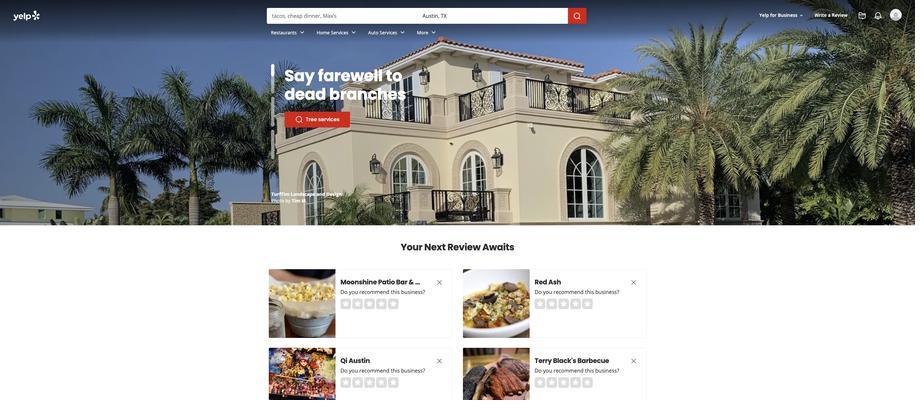 Task type: describe. For each thing, give the bounding box(es) containing it.
do for qi
[[341, 367, 348, 375]]

restaurants
[[271, 29, 297, 36]]

do you recommend this business? for austin
[[341, 367, 425, 375]]

say farewell to dead branches
[[285, 65, 406, 105]]

do you recommend this business? for black's
[[535, 367, 620, 375]]

a
[[829, 12, 831, 18]]

do for red
[[535, 289, 542, 296]]

business? for red ash
[[596, 289, 620, 296]]

recommend for black's
[[554, 367, 584, 375]]

home services
[[317, 29, 349, 36]]

none field find
[[272, 12, 412, 20]]

you for terry
[[543, 367, 553, 375]]

more
[[417, 29, 429, 36]]

for
[[771, 12, 777, 18]]

landscape
[[291, 191, 316, 197]]

qi austin
[[341, 356, 370, 366]]

do for terry
[[535, 367, 542, 375]]

tree services
[[306, 116, 340, 123]]

tree
[[306, 116, 317, 123]]

recommend for patio
[[360, 289, 390, 296]]

terry black's barbecue link
[[535, 356, 618, 366]]

Near text field
[[423, 12, 563, 20]]

restaurants link
[[266, 24, 312, 43]]

dismiss card image for qi austin
[[436, 357, 444, 365]]

photo of terry black's barbecue image
[[463, 348, 530, 400]]

austin
[[349, 356, 370, 366]]

review for next
[[448, 241, 481, 254]]

dismiss card image for red ash
[[630, 279, 638, 287]]

(no rating) image for austin
[[341, 377, 399, 388]]

you for red
[[543, 289, 553, 296]]

services for home services
[[331, 29, 349, 36]]

dismiss card image for moonshine patio bar & grill
[[436, 279, 444, 287]]

business? for terry black's barbecue
[[596, 367, 620, 375]]

&
[[409, 278, 414, 287]]

(no rating) image for black's
[[535, 377, 593, 388]]

dead
[[285, 83, 326, 105]]

terry black's barbecue
[[535, 356, 610, 366]]

explore banner section banner
[[0, 0, 916, 225]]

grill
[[415, 278, 428, 287]]

user actions element
[[755, 8, 912, 49]]

rating element for austin
[[341, 377, 399, 388]]

rating element for ash
[[535, 299, 593, 309]]

tree services link
[[285, 112, 350, 128]]

dismiss card image for terry black's barbecue
[[630, 357, 638, 365]]

moonshine patio bar & grill
[[341, 278, 428, 287]]

patio
[[378, 278, 395, 287]]

farewell
[[318, 65, 383, 87]]

auto services link
[[363, 24, 412, 43]]

next
[[425, 241, 446, 254]]

home services link
[[312, 24, 363, 43]]

photo of qi austin image
[[269, 348, 336, 400]]

design
[[327, 191, 342, 197]]

this for black's
[[585, 367, 594, 375]]

do you recommend this business? for ash
[[535, 289, 620, 296]]

24 chevron down v2 image for more
[[430, 29, 438, 36]]

bar
[[396, 278, 408, 287]]



Task type: locate. For each thing, give the bounding box(es) containing it.
recommend for austin
[[360, 367, 390, 375]]

services
[[331, 29, 349, 36], [380, 29, 398, 36]]

do you recommend this business? down terry black's barbecue link
[[535, 367, 620, 375]]

recommend down the red ash link
[[554, 289, 584, 296]]

24 chevron down v2 image inside the auto services link
[[399, 29, 407, 36]]

rating element for black's
[[535, 377, 593, 388]]

dismiss card image
[[436, 279, 444, 287], [630, 279, 638, 287], [436, 357, 444, 365], [630, 357, 638, 365]]

24 chevron down v2 image right auto services
[[399, 29, 407, 36]]

business? for moonshine patio bar & grill
[[401, 289, 425, 296]]

business
[[779, 12, 798, 18]]

24 chevron down v2 image inside more "link"
[[430, 29, 438, 36]]

branches
[[330, 83, 406, 105]]

24 search v2 image
[[295, 116, 303, 124]]

None search field
[[0, 0, 916, 49], [267, 8, 588, 24], [0, 0, 916, 49], [267, 8, 588, 24]]

1 horizontal spatial 24 chevron down v2 image
[[399, 29, 407, 36]]

services for auto services
[[380, 29, 398, 36]]

you down red ash
[[543, 289, 553, 296]]

business?
[[401, 289, 425, 296], [596, 289, 620, 296], [401, 367, 425, 375], [596, 367, 620, 375]]

yelp
[[760, 12, 770, 18]]

red
[[535, 278, 547, 287]]

(no rating) image down moonshine
[[341, 299, 399, 309]]

24 chevron down v2 image for auto services
[[399, 29, 407, 36]]

recommend for ash
[[554, 289, 584, 296]]

black's
[[553, 356, 577, 366]]

recommend down "moonshine patio bar & grill"
[[360, 289, 390, 296]]

24 chevron down v2 image left auto
[[350, 29, 358, 36]]

to
[[386, 65, 403, 87]]

turftim landscape and design photo by tim m.
[[272, 191, 342, 204]]

you
[[349, 289, 358, 296], [543, 289, 553, 296], [349, 367, 358, 375], [543, 367, 553, 375]]

Find text field
[[272, 12, 412, 20]]

this down qi austin link
[[391, 367, 400, 375]]

you down terry
[[543, 367, 553, 375]]

recommend down "terry black's barbecue"
[[554, 367, 584, 375]]

do down qi
[[341, 367, 348, 375]]

this for ash
[[585, 289, 594, 296]]

0 horizontal spatial 24 chevron down v2 image
[[298, 29, 306, 36]]

you down moonshine
[[349, 289, 358, 296]]

1 horizontal spatial 24 chevron down v2 image
[[430, 29, 438, 36]]

notifications image
[[875, 12, 883, 20]]

None field
[[272, 12, 412, 20], [423, 12, 563, 20]]

business? down barbecue
[[596, 367, 620, 375]]

24 chevron down v2 image right more
[[430, 29, 438, 36]]

0 horizontal spatial 24 chevron down v2 image
[[350, 29, 358, 36]]

your next review awaits
[[401, 241, 515, 254]]

24 chevron down v2 image inside home services link
[[350, 29, 358, 36]]

tim m. link
[[292, 198, 307, 204]]

this
[[391, 289, 400, 296], [585, 289, 594, 296], [391, 367, 400, 375], [585, 367, 594, 375]]

(no rating) image for ash
[[535, 299, 593, 309]]

do you recommend this business? down the red ash link
[[535, 289, 620, 296]]

photo of moonshine patio bar & grill image
[[269, 269, 336, 338]]

1 vertical spatial review
[[448, 241, 481, 254]]

write a review link
[[813, 9, 851, 21]]

1 horizontal spatial services
[[380, 29, 398, 36]]

do down moonshine
[[341, 289, 348, 296]]

rating element down moonshine
[[341, 299, 399, 309]]

terry
[[535, 356, 552, 366]]

barbecue
[[578, 356, 610, 366]]

turftim landscape and design link
[[272, 191, 342, 197]]

24 chevron down v2 image right restaurants
[[298, 29, 306, 36]]

yelp for business
[[760, 12, 798, 18]]

yelp for business button
[[757, 9, 808, 21]]

(no rating) image down black's
[[535, 377, 593, 388]]

you for moonshine
[[349, 289, 358, 296]]

do down terry
[[535, 367, 542, 375]]

auto services
[[369, 29, 398, 36]]

1 services from the left
[[331, 29, 349, 36]]

services right auto
[[380, 29, 398, 36]]

red ash link
[[535, 278, 618, 287]]

do you recommend this business?
[[341, 289, 425, 296], [535, 289, 620, 296], [341, 367, 425, 375], [535, 367, 620, 375]]

review right next
[[448, 241, 481, 254]]

do you recommend this business? for patio
[[341, 289, 425, 296]]

qi austin link
[[341, 356, 423, 366]]

red ash
[[535, 278, 561, 287]]

moonshine
[[341, 278, 377, 287]]

awaits
[[483, 241, 515, 254]]

0 horizontal spatial review
[[448, 241, 481, 254]]

24 chevron down v2 image
[[350, 29, 358, 36], [430, 29, 438, 36]]

photo of red ash image
[[463, 269, 530, 338]]

24 chevron down v2 image inside the restaurants link
[[298, 29, 306, 36]]

2 services from the left
[[380, 29, 398, 36]]

review inside "link"
[[833, 12, 849, 18]]

auto
[[369, 29, 379, 36]]

services
[[319, 116, 340, 123]]

(no rating) image
[[341, 299, 399, 309], [535, 299, 593, 309], [341, 377, 399, 388], [535, 377, 593, 388]]

moonshine patio bar & grill link
[[341, 278, 428, 287]]

business? down qi austin link
[[401, 367, 425, 375]]

review
[[833, 12, 849, 18], [448, 241, 481, 254]]

24 chevron down v2 image for restaurants
[[298, 29, 306, 36]]

rating element for patio
[[341, 299, 399, 309]]

1 horizontal spatial review
[[833, 12, 849, 18]]

do
[[341, 289, 348, 296], [535, 289, 542, 296], [341, 367, 348, 375], [535, 367, 542, 375]]

this down bar
[[391, 289, 400, 296]]

0 vertical spatial review
[[833, 12, 849, 18]]

recommend down qi austin link
[[360, 367, 390, 375]]

2 none field from the left
[[423, 12, 563, 20]]

review for a
[[833, 12, 849, 18]]

rating element down black's
[[535, 377, 593, 388]]

search image
[[574, 12, 582, 20]]

24 chevron down v2 image for home services
[[350, 29, 358, 36]]

review right a at the top right
[[833, 12, 849, 18]]

0 horizontal spatial services
[[331, 29, 349, 36]]

this down the red ash link
[[585, 289, 594, 296]]

qi
[[341, 356, 348, 366]]

none field near
[[423, 12, 563, 20]]

this for patio
[[391, 289, 400, 296]]

business? down the red ash link
[[596, 289, 620, 296]]

0 horizontal spatial none field
[[272, 12, 412, 20]]

recommend
[[360, 289, 390, 296], [554, 289, 584, 296], [360, 367, 390, 375], [554, 367, 584, 375]]

(no rating) image for patio
[[341, 299, 399, 309]]

2 24 chevron down v2 image from the left
[[430, 29, 438, 36]]

1 horizontal spatial none field
[[423, 12, 563, 20]]

by
[[286, 198, 291, 204]]

bjord u. image
[[891, 9, 903, 21]]

services right home
[[331, 29, 349, 36]]

ash
[[549, 278, 561, 287]]

do for moonshine
[[341, 289, 348, 296]]

your
[[401, 241, 423, 254]]

you down qi austin
[[349, 367, 358, 375]]

say
[[285, 65, 315, 87]]

home
[[317, 29, 330, 36]]

you for qi
[[349, 367, 358, 375]]

business? for qi austin
[[401, 367, 425, 375]]

do down red
[[535, 289, 542, 296]]

2 24 chevron down v2 image from the left
[[399, 29, 407, 36]]

rating element down ash at the bottom
[[535, 299, 593, 309]]

1 24 chevron down v2 image from the left
[[350, 29, 358, 36]]

write a review
[[815, 12, 849, 18]]

(no rating) image down ash at the bottom
[[535, 299, 593, 309]]

this down barbecue
[[585, 367, 594, 375]]

projects image
[[859, 12, 867, 20]]

16 chevron down v2 image
[[800, 13, 805, 18]]

photo
[[272, 198, 284, 204]]

1 none field from the left
[[272, 12, 412, 20]]

tim
[[292, 198, 301, 204]]

more link
[[412, 24, 443, 43]]

(no rating) image down the austin
[[341, 377, 399, 388]]

1 24 chevron down v2 image from the left
[[298, 29, 306, 36]]

None radio
[[353, 299, 363, 309], [547, 299, 557, 309], [559, 299, 569, 309], [571, 299, 581, 309], [341, 377, 351, 388], [353, 377, 363, 388], [535, 377, 546, 388], [547, 377, 557, 388], [571, 377, 581, 388], [353, 299, 363, 309], [547, 299, 557, 309], [559, 299, 569, 309], [571, 299, 581, 309], [341, 377, 351, 388], [353, 377, 363, 388], [535, 377, 546, 388], [547, 377, 557, 388], [571, 377, 581, 388]]

24 chevron down v2 image
[[298, 29, 306, 36], [399, 29, 407, 36]]

turftim
[[272, 191, 290, 197]]

do you recommend this business? down qi austin link
[[341, 367, 425, 375]]

and
[[317, 191, 325, 197]]

m.
[[302, 198, 307, 204]]

rating element
[[341, 299, 399, 309], [535, 299, 593, 309], [341, 377, 399, 388], [535, 377, 593, 388]]

do you recommend this business? down moonshine patio bar & grill link
[[341, 289, 425, 296]]

business? down &
[[401, 289, 425, 296]]

write
[[815, 12, 828, 18]]

rating element down the austin
[[341, 377, 399, 388]]

business categories element
[[266, 24, 903, 43]]

None radio
[[341, 299, 351, 309], [364, 299, 375, 309], [376, 299, 387, 309], [388, 299, 399, 309], [535, 299, 546, 309], [583, 299, 593, 309], [364, 377, 375, 388], [376, 377, 387, 388], [388, 377, 399, 388], [559, 377, 569, 388], [583, 377, 593, 388], [341, 299, 351, 309], [364, 299, 375, 309], [376, 299, 387, 309], [388, 299, 399, 309], [535, 299, 546, 309], [583, 299, 593, 309], [364, 377, 375, 388], [376, 377, 387, 388], [388, 377, 399, 388], [559, 377, 569, 388], [583, 377, 593, 388]]

this for austin
[[391, 367, 400, 375]]



Task type: vqa. For each thing, say whether or not it's contained in the screenshot.
Email "email field" at the bottom left of page
no



